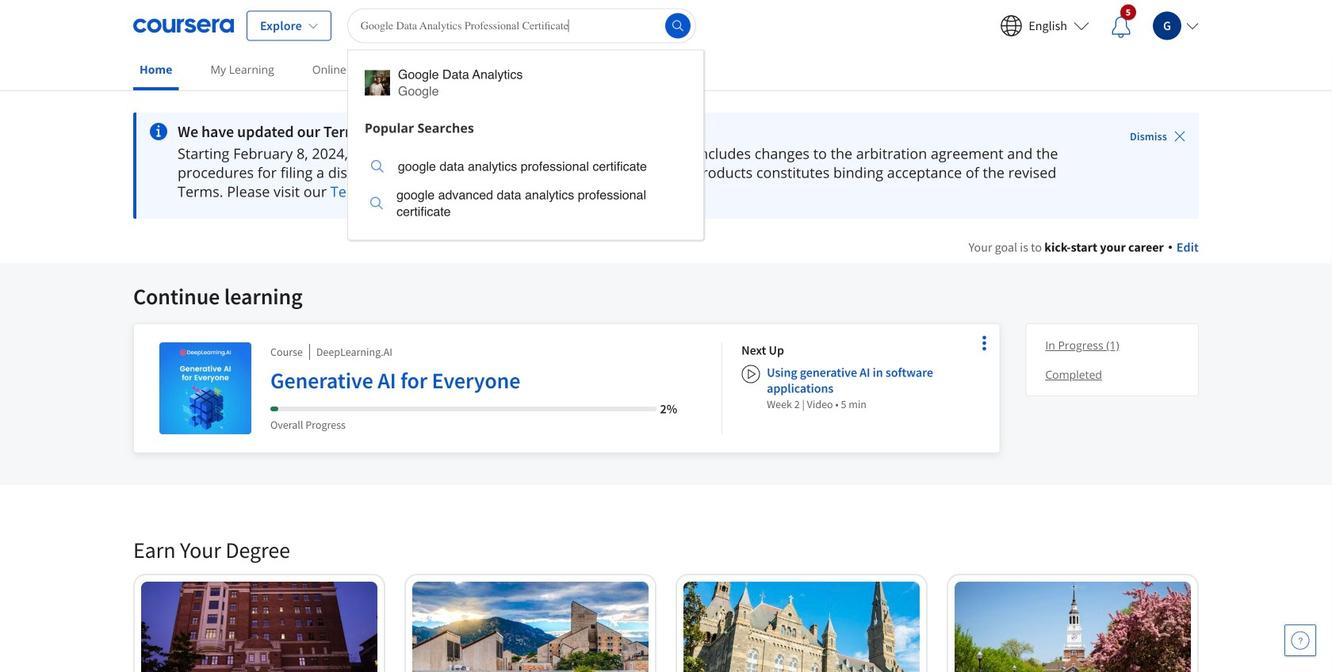 Task type: describe. For each thing, give the bounding box(es) containing it.
2 vertical spatial suggestion image image
[[371, 197, 383, 210]]

suggestion image image for the 'autocomplete results' list box
[[365, 70, 390, 96]]

more option for generative ai for everyone image
[[974, 332, 996, 355]]

information: we have updated our terms of use element
[[178, 122, 1086, 141]]

help center image
[[1292, 632, 1311, 651]]

coursera image
[[133, 13, 234, 38]]

autocomplete results list box
[[347, 50, 704, 241]]



Task type: vqa. For each thing, say whether or not it's contained in the screenshot.
the bottommost the gained
no



Task type: locate. For each thing, give the bounding box(es) containing it.
suggestion image image
[[365, 70, 390, 96], [371, 160, 384, 173], [371, 197, 383, 210]]

1 vertical spatial suggestion image image
[[371, 160, 384, 173]]

list box inside the 'autocomplete results' list box
[[348, 142, 704, 240]]

What do you want to learn? text field
[[347, 8, 696, 43]]

suggestion image image for list box in the 'autocomplete results' list box
[[371, 160, 384, 173]]

list box
[[348, 142, 704, 240]]

None search field
[[347, 8, 704, 241]]

earn your degree collection element
[[124, 511, 1209, 673]]

main content
[[0, 93, 1333, 673]]

0 vertical spatial suggestion image image
[[365, 70, 390, 96]]

generative ai for everyone image
[[159, 343, 252, 435]]



